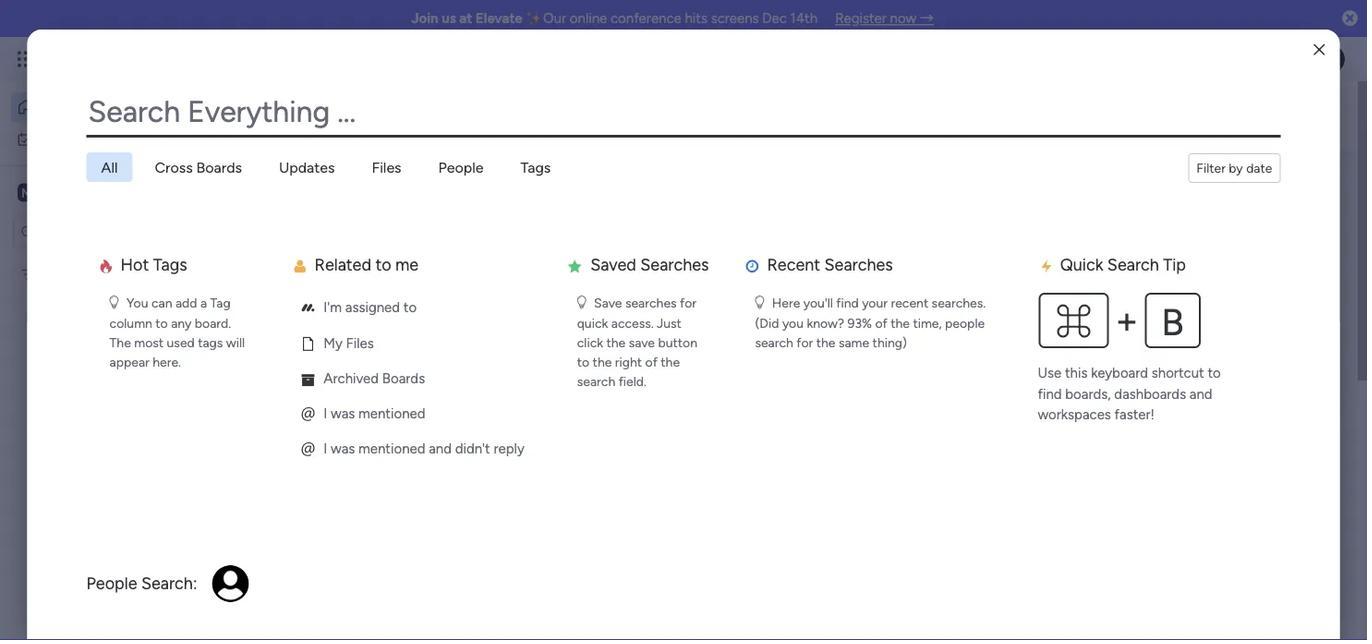 Task type: vqa. For each thing, say whether or not it's contained in the screenshot.
the right Column information image
no



Task type: locate. For each thing, give the bounding box(es) containing it.
and inside "link"
[[429, 441, 452, 457]]

component image inside work management button
[[373, 622, 389, 639]]

search left field.
[[577, 374, 616, 389]]

workspaces
[[568, 117, 647, 134], [1038, 406, 1111, 423]]

1 dapulse bulb image from the left
[[110, 295, 119, 311]]

0 vertical spatial for
[[680, 295, 697, 311]]

workspace image containing m
[[18, 182, 36, 203]]

to left the me on the left top of the page
[[376, 255, 391, 275]]

shortcut
[[1152, 365, 1205, 381]]

i was mentioned link
[[285, 399, 540, 429]]

files left people link
[[372, 158, 402, 176]]

1 vertical spatial boards,
[[1066, 386, 1111, 402]]

0 horizontal spatial of
[[645, 354, 658, 370]]

0 vertical spatial people
[[439, 158, 484, 176]]

my for my files
[[324, 335, 343, 351]]

dapulse mention image
[[301, 404, 316, 425]]

for down you
[[797, 335, 813, 350]]

board.
[[195, 315, 231, 331]]

0 vertical spatial component image
[[309, 403, 325, 420]]

0 vertical spatial project management
[[43, 267, 165, 282]]

circle o image inside invite team members (0/1) link
[[1090, 281, 1102, 295]]

0 vertical spatial boards,
[[447, 117, 496, 134]]

b
[[1162, 300, 1184, 344]]

1 vertical spatial main
[[454, 406, 482, 421]]

to left "any"
[[156, 315, 168, 331]]

0 vertical spatial workspace image
[[18, 182, 36, 203]]

1 vertical spatial complete
[[1109, 303, 1170, 320]]

2 vertical spatial and
[[429, 441, 452, 457]]

boards for archived boards
[[382, 370, 425, 387]]

to inside "link"
[[404, 299, 417, 316]]

hot tags
[[117, 255, 187, 275]]

component image for work management
[[373, 622, 389, 639]]

Search Everything ... field
[[86, 89, 1281, 135]]

workspace up reply
[[485, 406, 547, 421]]

>
[[442, 406, 451, 421]]

1 horizontal spatial your
[[862, 295, 888, 311]]

search
[[1108, 255, 1159, 275]]

find
[[837, 295, 859, 311], [1038, 386, 1062, 402]]

0 horizontal spatial our
[[543, 10, 567, 27]]

1 horizontal spatial tags
[[521, 158, 551, 176]]

1 vertical spatial my
[[324, 335, 343, 351]]

main right >
[[454, 406, 482, 421]]

searches up searches
[[641, 255, 709, 275]]

0 vertical spatial circle o image
[[1090, 281, 1102, 295]]

was inside "link"
[[331, 441, 355, 457]]

files
[[372, 158, 402, 176], [346, 335, 374, 351]]

1 vertical spatial for
[[797, 335, 813, 350]]

circle o image left +
[[1090, 305, 1102, 319]]

was for i was mentioned
[[331, 405, 355, 422]]

complete profile
[[1109, 303, 1213, 320]]

None field
[[86, 89, 1281, 135]]

reply
[[494, 441, 525, 457]]

mentioned inside "link"
[[359, 441, 426, 457]]

boards,
[[447, 117, 496, 134], [1066, 386, 1111, 402]]

to right shortcut
[[1208, 365, 1221, 381]]

i'm assigned to link
[[285, 293, 540, 324]]

used
[[167, 335, 195, 350]]

1 vertical spatial people
[[86, 574, 137, 594]]

0 vertical spatial files
[[372, 158, 402, 176]]

online
[[570, 10, 607, 27]]

1 horizontal spatial and
[[540, 117, 564, 134]]

0 horizontal spatial project management
[[43, 267, 165, 282]]

1 horizontal spatial component image
[[373, 622, 389, 639]]

i was mentioned
[[320, 405, 426, 422]]

circle o image left install
[[1090, 328, 1102, 342]]

1 horizontal spatial search
[[755, 335, 794, 350]]

1 vertical spatial profile
[[1174, 303, 1213, 320]]

project management up i was mentioned link
[[335, 376, 478, 393]]

workspace image
[[18, 182, 36, 203], [316, 595, 360, 639]]

1 horizontal spatial management
[[389, 376, 478, 393]]

1 horizontal spatial project
[[335, 376, 385, 393]]

2 mentioned from the top
[[359, 441, 426, 457]]

appear
[[110, 354, 150, 370]]

people link
[[424, 152, 498, 182]]

time,
[[913, 315, 942, 331]]

0 horizontal spatial workspace image
[[18, 182, 36, 203]]

searches.
[[932, 295, 986, 311]]

0 horizontal spatial for
[[680, 295, 697, 311]]

2 i from the top
[[324, 441, 327, 457]]

0 vertical spatial main
[[43, 184, 75, 201]]

complete
[[1090, 178, 1164, 198], [1109, 303, 1170, 320]]

i'm
[[324, 299, 342, 316]]

dapulse doc image
[[301, 334, 316, 355]]

complete profile link
[[1090, 301, 1340, 322]]

0 horizontal spatial and
[[429, 441, 452, 457]]

circle o image inside complete profile link
[[1090, 305, 1102, 319]]

circle o image for complete
[[1090, 305, 1102, 319]]

0 vertical spatial of
[[875, 315, 888, 331]]

2 was from the top
[[331, 441, 355, 457]]

1 vertical spatial was
[[331, 441, 355, 457]]

people down good night, bob! quickly access your recent boards, inbox and workspaces
[[439, 158, 484, 176]]

mentioned for i was mentioned and didn't reply
[[359, 441, 426, 457]]

1 i from the top
[[324, 405, 327, 422]]

1 vertical spatial workspaces
[[1038, 406, 1111, 423]]

save
[[629, 335, 655, 350]]

1 mentioned from the top
[[359, 405, 426, 422]]

3 circle o image from the top
[[1090, 328, 1102, 342]]

0 horizontal spatial boards,
[[447, 117, 496, 134]]

the down button
[[661, 354, 680, 370]]

column
[[110, 315, 152, 331]]

0 horizontal spatial dapulse bulb image
[[110, 295, 119, 311]]

dapulse bulb image left you at the top left
[[110, 295, 119, 311]]

workspace down the all link
[[78, 184, 152, 201]]

project up i was mentioned
[[335, 376, 385, 393]]

thing)
[[873, 335, 907, 350]]

enable desktop notifications
[[1109, 256, 1290, 272]]

our
[[543, 10, 567, 27], [1149, 326, 1172, 343]]

find up 93%
[[837, 295, 859, 311]]

0 horizontal spatial your
[[366, 117, 396, 134]]

2 searches from the left
[[825, 255, 893, 275]]

0 vertical spatial project
[[43, 267, 85, 282]]

dapulse bulb image
[[755, 295, 764, 311]]

install our mobile app
[[1109, 326, 1246, 343]]

1 searches from the left
[[641, 255, 709, 275]]

1 vertical spatial i
[[324, 441, 327, 457]]

boards, down this
[[1066, 386, 1111, 402]]

1 vertical spatial and
[[1190, 386, 1213, 402]]

our right "✨"
[[543, 10, 567, 27]]

work for work management > main workspace
[[332, 406, 360, 421]]

clock o image
[[746, 259, 759, 274]]

0 horizontal spatial people
[[86, 574, 137, 594]]

2 vertical spatial work
[[395, 622, 425, 638]]

the
[[110, 335, 131, 350]]

of up thing)
[[875, 315, 888, 331]]

0 vertical spatial boards
[[196, 158, 242, 176]]

1 horizontal spatial find
[[1038, 386, 1062, 402]]

for up just
[[680, 295, 697, 311]]

searches
[[641, 255, 709, 275], [825, 255, 893, 275]]

search down (did
[[755, 335, 794, 350]]

work inside button
[[395, 622, 425, 638]]

recent up files link on the top of page
[[400, 117, 443, 134]]

dapulse bulb image
[[110, 295, 119, 311], [577, 295, 586, 311]]

circle o image inside install our mobile app link
[[1090, 328, 1102, 342]]

boards, up people link
[[447, 117, 496, 134]]

team
[[1147, 279, 1180, 296]]

the up right
[[607, 335, 626, 350]]

profile
[[1207, 178, 1255, 198], [1174, 303, 1213, 320]]

0 vertical spatial tags
[[521, 158, 551, 176]]

for inside here you'll find your recent searches. (did you know? 93% of the time, people search for the same thing)
[[797, 335, 813, 350]]

1 circle o image from the top
[[1090, 281, 1102, 295]]

i'm assigned to
[[320, 299, 417, 316]]

2 vertical spatial circle o image
[[1090, 328, 1102, 342]]

dapulse favorite image
[[568, 258, 582, 275]]

project inside list box
[[43, 267, 85, 282]]

mobile
[[1175, 326, 1217, 343]]

0 vertical spatial and
[[540, 117, 564, 134]]

i right dapulse mention icon
[[324, 441, 327, 457]]

m
[[21, 185, 32, 201]]

0 horizontal spatial workspace
[[78, 184, 152, 201]]

2 horizontal spatial and
[[1190, 386, 1213, 402]]

0 vertical spatial search
[[755, 335, 794, 350]]

mentioned
[[359, 405, 426, 422], [359, 441, 426, 457]]

1 horizontal spatial people
[[439, 158, 484, 176]]

0 horizontal spatial workspaces
[[568, 117, 647, 134]]

0 horizontal spatial search
[[577, 374, 616, 389]]

find inside use this keyboard shortcut to find boards, dashboards and workspaces faster!
[[1038, 386, 1062, 402]]

recent inside good night, bob! quickly access your recent boards, inbox and workspaces
[[400, 117, 443, 134]]

1 vertical spatial our
[[1149, 326, 1172, 343]]

1 vertical spatial circle o image
[[1090, 305, 1102, 319]]

0 vertical spatial mentioned
[[359, 405, 426, 422]]

archived
[[324, 370, 379, 387]]

0 vertical spatial work
[[62, 131, 90, 147]]

recent inside here you'll find your recent searches. (did you know? 93% of the time, people search for the same thing)
[[891, 295, 929, 311]]

add
[[175, 295, 197, 311]]

1 horizontal spatial searches
[[825, 255, 893, 275]]

circle o image
[[1090, 281, 1102, 295], [1090, 305, 1102, 319], [1090, 328, 1102, 342]]

mentioned down archived boards
[[359, 405, 426, 422]]

project left dapulse search hot tags image
[[43, 267, 85, 282]]

1 vertical spatial project
[[335, 376, 385, 393]]

assigned
[[345, 299, 400, 316]]

was
[[331, 405, 355, 422], [331, 441, 355, 457]]

1 horizontal spatial workspaces
[[1038, 406, 1111, 423]]

0 horizontal spatial work
[[62, 131, 90, 147]]

your inside here you'll find your recent searches. (did you know? 93% of the time, people search for the same thing)
[[862, 295, 888, 311]]

this
[[1065, 365, 1088, 381]]

to down click
[[577, 354, 590, 370]]

management inside button
[[429, 622, 510, 638]]

bob builder image
[[1316, 44, 1345, 74]]

our down complete profile
[[1149, 326, 1172, 343]]

recent up 'time,'
[[891, 295, 929, 311]]

was right dapulse mention icon
[[331, 441, 355, 457]]

find inside here you'll find your recent searches. (did you know? 93% of the time, people search for the same thing)
[[837, 295, 859, 311]]

people search:
[[86, 574, 197, 594]]

monday pulse circle image
[[301, 298, 316, 319]]

and left didn't
[[429, 441, 452, 457]]

1 horizontal spatial of
[[875, 315, 888, 331]]

the up thing)
[[891, 315, 910, 331]]

0 horizontal spatial my
[[41, 131, 58, 147]]

0 vertical spatial management
[[88, 267, 165, 282]]

my up workspace selection element
[[41, 131, 58, 147]]

1 vertical spatial boards
[[382, 370, 425, 387]]

workspaces down this
[[1038, 406, 1111, 423]]

saved
[[591, 255, 637, 275]]

0 horizontal spatial searches
[[641, 255, 709, 275]]

dapulse bulb image up quick
[[577, 295, 586, 311]]

1 horizontal spatial dapulse bulb image
[[577, 295, 586, 311]]

i inside "link"
[[324, 441, 327, 457]]

workspaces right the inbox
[[568, 117, 647, 134]]

1 vertical spatial work
[[332, 406, 360, 421]]

your right access
[[366, 117, 396, 134]]

component image
[[309, 403, 325, 420], [373, 622, 389, 639]]

1 horizontal spatial project management
[[335, 376, 478, 393]]

1 vertical spatial management
[[429, 622, 510, 638]]

workspace image inside work management button
[[316, 595, 360, 639]]

option
[[0, 258, 236, 262]]

tags down the inbox
[[521, 158, 551, 176]]

1 vertical spatial your
[[862, 295, 888, 311]]

didn't
[[455, 441, 490, 457]]

(0/1)
[[1245, 279, 1275, 296]]

1 vertical spatial workspace
[[485, 406, 547, 421]]

2 dapulse bulb image from the left
[[577, 295, 586, 311]]

complete up install
[[1109, 303, 1170, 320]]

0 vertical spatial profile
[[1207, 178, 1255, 198]]

of
[[875, 315, 888, 331], [645, 354, 658, 370]]

conference
[[611, 10, 682, 27]]

boards right cross
[[196, 158, 242, 176]]

search inside save searches for quick access. just click the save button to the right of the search field.
[[577, 374, 616, 389]]

profile down filter by date
[[1207, 178, 1255, 198]]

most
[[134, 335, 164, 350]]

elevate
[[476, 10, 523, 27]]

search inside here you'll find your recent searches. (did you know? 93% of the time, people search for the same thing)
[[755, 335, 794, 350]]

0 horizontal spatial boards
[[196, 158, 242, 176]]

0 vertical spatial recent
[[400, 117, 443, 134]]

was right dapulse mention image
[[331, 405, 355, 422]]

complete left your
[[1090, 178, 1164, 198]]

to up my files link
[[404, 299, 417, 316]]

your up 93%
[[862, 295, 888, 311]]

tags right 'hot'
[[153, 255, 187, 275]]

0 horizontal spatial project
[[43, 267, 85, 282]]

install our mobile app link
[[1090, 325, 1340, 345]]

1 horizontal spatial boards,
[[1066, 386, 1111, 402]]

and
[[540, 117, 564, 134], [1190, 386, 1213, 402], [429, 441, 452, 457]]

→
[[920, 10, 934, 27]]

1 vertical spatial find
[[1038, 386, 1062, 402]]

good
[[263, 98, 296, 114]]

0 vertical spatial find
[[837, 295, 859, 311]]

1 horizontal spatial workspace
[[485, 406, 547, 421]]

0 vertical spatial my
[[41, 131, 58, 147]]

0 vertical spatial your
[[366, 117, 396, 134]]

people left search:
[[86, 574, 137, 594]]

work management > main workspace
[[332, 406, 547, 421]]

management up work management > main workspace
[[389, 376, 478, 393]]

boards down my files link
[[382, 370, 425, 387]]

1 vertical spatial component image
[[373, 622, 389, 639]]

component image down public board "icon"
[[309, 403, 325, 420]]

0 vertical spatial i
[[324, 405, 327, 422]]

the down know?
[[817, 335, 836, 350]]

can
[[151, 295, 172, 311]]

1 horizontal spatial recent
[[891, 295, 929, 311]]

was for i was mentioned and didn't reply
[[331, 441, 355, 457]]

0 horizontal spatial component image
[[309, 403, 325, 420]]

0 horizontal spatial find
[[837, 295, 859, 311]]

my inside my files link
[[324, 335, 343, 351]]

project management list box
[[0, 255, 236, 540]]

0 horizontal spatial main
[[43, 184, 75, 201]]

1 vertical spatial management
[[389, 376, 478, 393]]

boards, inside good night, bob! quickly access your recent boards, inbox and workspaces
[[447, 117, 496, 134]]

and down shortcut
[[1190, 386, 1213, 402]]

mentioned down i was mentioned
[[359, 441, 426, 457]]

main
[[43, 184, 75, 201], [454, 406, 482, 421]]

will
[[226, 335, 245, 350]]

files down i'm assigned to
[[346, 335, 374, 351]]

1 was from the top
[[331, 405, 355, 422]]

1 vertical spatial search
[[577, 374, 616, 389]]

i right dapulse mention image
[[324, 405, 327, 422]]

my right dapulse doc image
[[324, 335, 343, 351]]

0 horizontal spatial recent
[[400, 117, 443, 134]]

profile down "invite team members (0/1)"
[[1174, 303, 1213, 320]]

1 horizontal spatial work
[[332, 406, 360, 421]]

main right m
[[43, 184, 75, 201]]

of down save
[[645, 354, 658, 370]]

enable desktop notifications link
[[1090, 254, 1340, 275]]

searches for recent searches
[[825, 255, 893, 275]]

the
[[891, 315, 910, 331], [607, 335, 626, 350], [817, 335, 836, 350], [593, 354, 612, 370], [661, 354, 680, 370]]

save
[[594, 295, 622, 311]]

1 vertical spatial mentioned
[[359, 441, 426, 457]]

1 horizontal spatial main
[[454, 406, 482, 421]]

my inside my work 'button'
[[41, 131, 58, 147]]

1 vertical spatial of
[[645, 354, 658, 370]]

my for my work
[[41, 131, 58, 147]]

my work button
[[11, 124, 199, 154]]

1 horizontal spatial for
[[797, 335, 813, 350]]

2 circle o image from the top
[[1090, 305, 1102, 319]]

now
[[890, 10, 917, 27]]

circle o image down circle o image
[[1090, 281, 1102, 295]]

and right the inbox
[[540, 117, 564, 134]]

boards for cross boards
[[196, 158, 242, 176]]

component image left work management
[[373, 622, 389, 639]]

2 horizontal spatial work
[[395, 622, 425, 638]]

complete inside complete profile link
[[1109, 303, 1170, 320]]

management up you at the top left
[[88, 267, 165, 282]]

searches up you'll
[[825, 255, 893, 275]]

find down use
[[1038, 386, 1062, 402]]

invite team members (0/1) link
[[1090, 277, 1340, 298]]

quick
[[1061, 255, 1104, 275]]

project management up you at the top left
[[43, 267, 165, 282]]

me
[[396, 255, 419, 275]]



Task type: describe. For each thing, give the bounding box(es) containing it.
close image
[[1314, 43, 1325, 57]]

complete for complete profile
[[1109, 303, 1170, 320]]

tags inside tags link
[[521, 158, 551, 176]]

workspace selection element
[[18, 182, 154, 206]]

you can add a tag column to any board. the most used tags will appear here.
[[110, 295, 245, 370]]

i was mentioned and didn't reply link
[[285, 434, 540, 465]]

files inside my files link
[[346, 335, 374, 351]]

filter
[[1197, 160, 1226, 176]]

14th
[[791, 10, 818, 27]]

searches for saved searches
[[641, 255, 709, 275]]

people for people search:
[[86, 574, 137, 594]]

0 vertical spatial workspace
[[78, 184, 152, 201]]

quick search tip
[[1056, 255, 1186, 275]]

recent
[[767, 255, 821, 275]]

invite
[[1109, 279, 1143, 296]]

cross boards link
[[140, 152, 257, 182]]

app
[[1220, 326, 1246, 343]]

user image
[[294, 259, 306, 274]]

your
[[1169, 178, 1202, 198]]

i for i was mentioned
[[324, 405, 327, 422]]

search:
[[141, 574, 197, 594]]

v2 bolt switch full image
[[1042, 258, 1052, 275]]

to inside use this keyboard shortcut to find boards, dashboards and workspaces faster!
[[1208, 365, 1221, 381]]

my files
[[320, 335, 374, 351]]

workspace image for workspace selection element
[[18, 182, 36, 203]]

0 vertical spatial our
[[543, 10, 567, 27]]

management for work management > main workspace
[[363, 406, 439, 421]]

complete for complete your profile
[[1090, 178, 1164, 198]]

tags
[[198, 335, 223, 350]]

related
[[315, 255, 371, 275]]

here you'll find your recent searches. (did you know? 93% of the time, people search for the same thing)
[[755, 295, 986, 350]]

to inside you can add a tag column to any board. the most used tags will appear here.
[[156, 315, 168, 331]]

boards, inside use this keyboard shortcut to find boards, dashboards and workspaces faster!
[[1066, 386, 1111, 402]]

you'll
[[804, 295, 833, 311]]

join
[[411, 10, 439, 27]]

work inside 'button'
[[62, 131, 90, 147]]

public board image
[[309, 374, 329, 395]]

work for work management
[[395, 622, 425, 638]]

notifications
[[1209, 256, 1290, 272]]

access.
[[611, 315, 654, 331]]

i was mentioned and didn't reply
[[320, 441, 525, 457]]

93%
[[848, 315, 872, 331]]

dapulse bulb image for saved searches
[[577, 295, 586, 311]]

management inside list box
[[88, 267, 165, 282]]

workspace image for work management button
[[316, 595, 360, 639]]

main workspace
[[43, 184, 152, 201]]

i for i was mentioned and didn't reply
[[324, 441, 327, 457]]

dapulse mention image
[[301, 440, 316, 460]]

updates
[[279, 158, 335, 176]]

archive image
[[301, 373, 316, 387]]

here.
[[153, 354, 181, 370]]

1 vertical spatial project management
[[335, 376, 478, 393]]

dec
[[763, 10, 787, 27]]

register
[[835, 10, 887, 27]]

invite team members (0/1)
[[1109, 279, 1275, 296]]

of inside here you'll find your recent searches. (did you know? 93% of the time, people search for the same thing)
[[875, 315, 888, 331]]

tip
[[1164, 255, 1186, 275]]

the down click
[[593, 354, 612, 370]]

desktop
[[1154, 256, 1206, 272]]

button
[[658, 335, 698, 350]]

mentioned for i was mentioned
[[359, 405, 426, 422]]

date
[[1247, 160, 1273, 176]]

you
[[127, 295, 148, 311]]

management for work management
[[429, 622, 510, 638]]

and inside good night, bob! quickly access your recent boards, inbox and workspaces
[[540, 117, 564, 134]]

your inside good night, bob! quickly access your recent boards, inbox and workspaces
[[366, 117, 396, 134]]

my work
[[41, 131, 90, 147]]

complete your profile
[[1090, 178, 1255, 198]]

(did
[[755, 315, 779, 331]]

hot
[[121, 255, 149, 275]]

enable
[[1109, 256, 1151, 272]]

files inside files link
[[372, 158, 402, 176]]

bob!
[[335, 98, 362, 114]]

circle o image
[[1090, 258, 1102, 271]]

dapulse bulb image for hot tags
[[110, 295, 119, 311]]

project management inside list box
[[43, 267, 165, 282]]

component image for work management > main workspace
[[309, 403, 325, 420]]

screens
[[711, 10, 759, 27]]

us
[[442, 10, 456, 27]]

access
[[317, 117, 363, 134]]

dapulse search hot tags image
[[100, 258, 112, 275]]

quickly
[[263, 117, 314, 134]]

files link
[[357, 152, 416, 182]]

faster!
[[1115, 406, 1155, 423]]

+
[[1116, 298, 1139, 343]]

work management button
[[297, 576, 643, 640]]

filter by date
[[1197, 160, 1273, 176]]

for inside save searches for quick access. just click the save button to the right of the search field.
[[680, 295, 697, 311]]

home image
[[17, 98, 35, 116]]

main inside workspace selection element
[[43, 184, 75, 201]]

a
[[200, 295, 207, 311]]

workspaces inside use this keyboard shortcut to find boards, dashboards and workspaces faster!
[[1038, 406, 1111, 423]]

quick
[[577, 315, 608, 331]]

⌘
[[1056, 300, 1093, 344]]

archived boards link
[[285, 364, 540, 394]]

0 horizontal spatial tags
[[153, 255, 187, 275]]

use
[[1038, 365, 1062, 381]]

of inside save searches for quick access. just click the save button to the right of the search field.
[[645, 354, 658, 370]]

know?
[[807, 315, 845, 331]]

circle o image for invite
[[1090, 281, 1102, 295]]

members
[[1183, 279, 1241, 296]]

all
[[101, 158, 118, 176]]

✨
[[526, 10, 540, 27]]

to inside save searches for quick access. just click the save button to the right of the search field.
[[577, 354, 590, 370]]

field.
[[619, 374, 647, 389]]

install
[[1109, 326, 1145, 343]]

my files link
[[285, 328, 540, 359]]

people
[[945, 315, 985, 331]]

by
[[1229, 160, 1243, 176]]

select product image
[[17, 50, 35, 68]]

workspaces inside good night, bob! quickly access your recent boards, inbox and workspaces
[[568, 117, 647, 134]]

people for people
[[439, 158, 484, 176]]

click
[[577, 335, 603, 350]]

any
[[171, 315, 192, 331]]

save searches for quick access. just click the save button to the right of the search field.
[[577, 295, 698, 389]]

recent searches
[[763, 255, 893, 275]]

keyboard
[[1091, 365, 1149, 381]]

circle o image for install
[[1090, 328, 1102, 342]]

cross boards
[[155, 158, 242, 176]]

hits
[[685, 10, 708, 27]]

register now →
[[835, 10, 934, 27]]

inbox
[[499, 117, 536, 134]]

1 horizontal spatial our
[[1149, 326, 1172, 343]]

all link
[[86, 152, 133, 182]]

related to me
[[311, 255, 419, 275]]

and inside use this keyboard shortcut to find boards, dashboards and workspaces faster!
[[1190, 386, 1213, 402]]



